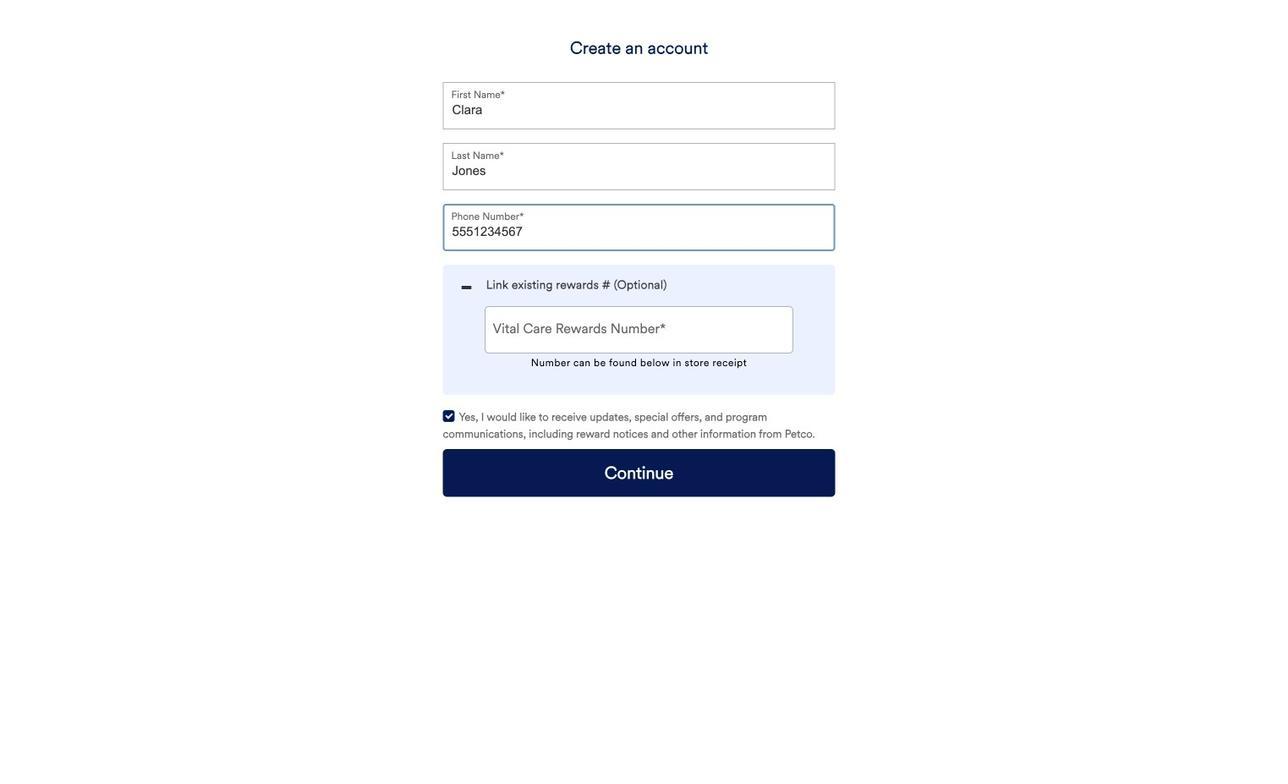 Task type: describe. For each thing, give the bounding box(es) containing it.
repeat delivery checkbox element
[[443, 410, 455, 422]]

Phone Number text field
[[443, 204, 836, 251]]



Task type: locate. For each thing, give the bounding box(es) containing it.
First Name text field
[[443, 82, 836, 129]]

Last Name text field
[[443, 143, 836, 190]]

Vital Care Rewards Number* text field
[[485, 306, 794, 354]]



Task type: vqa. For each thing, say whether or not it's contained in the screenshot.
Search search box
no



